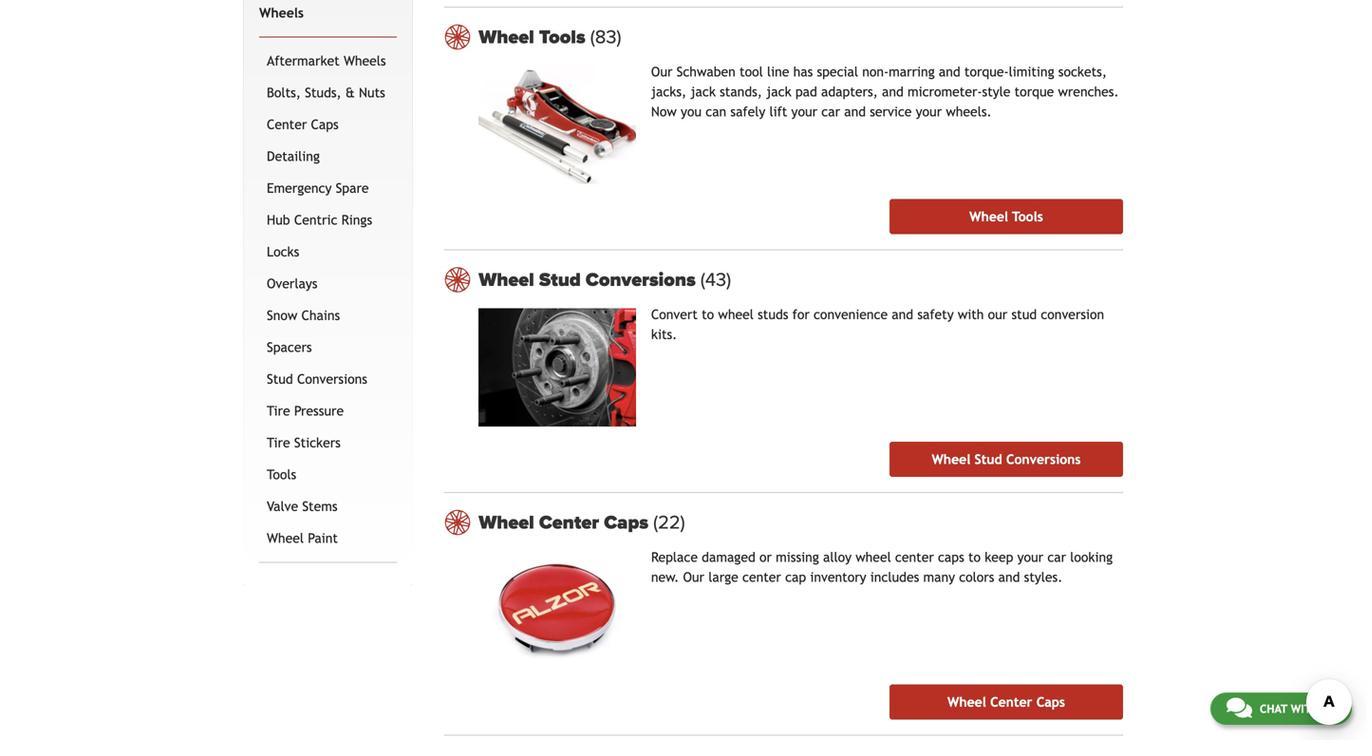 Task type: vqa. For each thing, say whether or not it's contained in the screenshot.
Wholesale Dealer Exclusive NOW until 4/26/2024 image
no



Task type: describe. For each thing, give the bounding box(es) containing it.
overlays link
[[263, 268, 393, 300]]

bolts, studs, & nuts link
[[263, 77, 393, 109]]

wheel center caps thumbnail image image
[[479, 551, 636, 669]]

your inside replace damaged or missing alloy wheel center caps to keep your car looking new. our large center cap inventory includes many colors and styles.
[[1018, 550, 1044, 565]]

us
[[1323, 702, 1337, 715]]

to inside replace damaged or missing alloy wheel center caps to keep your car looking new. our large center cap inventory includes many colors and styles.
[[969, 550, 981, 565]]

centric
[[294, 212, 338, 227]]

overlays
[[267, 276, 318, 291]]

snow
[[267, 308, 298, 323]]

torque
[[1015, 84, 1055, 99]]

sockets,
[[1059, 64, 1108, 79]]

tool
[[740, 64, 764, 79]]

aftermarket
[[267, 53, 340, 68]]

1 horizontal spatial center
[[896, 550, 935, 565]]

&
[[346, 85, 355, 100]]

chat with us
[[1260, 702, 1337, 715]]

center for wheel center caps link to the top
[[539, 511, 600, 534]]

micrometer-
[[908, 84, 983, 99]]

pressure
[[294, 403, 344, 418]]

stems
[[302, 499, 338, 514]]

tire pressure
[[267, 403, 344, 418]]

colors
[[960, 570, 995, 585]]

safety
[[918, 307, 954, 322]]

stands,
[[720, 84, 763, 99]]

emergency
[[267, 180, 332, 196]]

conversion
[[1041, 307, 1105, 322]]

snow chains link
[[263, 300, 393, 331]]

tire stickers link
[[263, 427, 393, 459]]

detailing link
[[263, 140, 393, 172]]

valve stems
[[267, 499, 338, 514]]

style
[[983, 84, 1011, 99]]

spacers
[[267, 339, 312, 355]]

and up micrometer-
[[939, 64, 961, 79]]

0 vertical spatial wheels
[[259, 5, 304, 20]]

wheel for wheel stud conversions link to the bottom
[[932, 452, 971, 467]]

chat with us link
[[1211, 693, 1353, 725]]

our inside the our schwaben tool line has special non-marring and torque-limiting sockets, jacks, jack stands, jack pad adapters, and micrometer-style torque wrenches. now you can safely lift your car and service your wheels.
[[652, 64, 673, 79]]

emergency spare
[[267, 180, 369, 196]]

large
[[709, 570, 739, 585]]

tire stickers
[[267, 435, 341, 450]]

wheel inside convert to wheel studs for convenience and safety with our stud conversion kits.
[[719, 307, 754, 322]]

studs,
[[305, 85, 342, 100]]

1 vertical spatial tools
[[1013, 209, 1044, 224]]

1 horizontal spatial your
[[916, 104, 942, 119]]

0 vertical spatial wheel stud conversions link
[[479, 268, 1124, 291]]

wheel center caps for wheel center caps link to the top
[[479, 511, 654, 534]]

nuts
[[359, 85, 385, 100]]

has
[[794, 64, 813, 79]]

line
[[768, 64, 790, 79]]

0 horizontal spatial your
[[792, 104, 818, 119]]

service
[[870, 104, 912, 119]]

special
[[817, 64, 859, 79]]

tools link
[[263, 459, 393, 490]]

stud conversions link
[[263, 363, 393, 395]]

wheel stud conversions thumbnail image image
[[479, 308, 636, 427]]

or
[[760, 550, 772, 565]]

looking
[[1071, 550, 1113, 565]]

paint
[[308, 530, 338, 546]]

marring
[[889, 64, 935, 79]]

0 vertical spatial wheel tools link
[[479, 26, 1124, 49]]

conversions inside wheels subcategories element
[[297, 371, 368, 386]]

now
[[652, 104, 677, 119]]

center for wheel center caps link to the bottom
[[991, 694, 1033, 710]]

missing
[[776, 550, 820, 565]]

keep
[[985, 550, 1014, 565]]

conversions for wheel stud conversions link to the bottom
[[1007, 452, 1081, 467]]

lift
[[770, 104, 788, 119]]

1 vertical spatial wheel tools link
[[890, 199, 1124, 234]]

stickers
[[294, 435, 341, 450]]

cap
[[786, 570, 807, 585]]

2 vertical spatial stud
[[975, 452, 1003, 467]]

stud
[[1012, 307, 1037, 322]]

wheel tools thumbnail image image
[[479, 66, 636, 184]]

spare
[[336, 180, 369, 196]]

tire for tire stickers
[[267, 435, 290, 450]]

chains
[[302, 308, 340, 323]]

2 jack from the left
[[767, 84, 792, 99]]

caps inside wheels subcategories element
[[311, 117, 339, 132]]

and down adapters,
[[845, 104, 866, 119]]

jacks,
[[652, 84, 687, 99]]

studs
[[758, 307, 789, 322]]

wheel for the wheel paint 'link'
[[267, 530, 304, 546]]

schwaben
[[677, 64, 736, 79]]

replace
[[652, 550, 698, 565]]

many
[[924, 570, 956, 585]]

non-
[[863, 64, 889, 79]]

convert to wheel studs for convenience and safety with our stud conversion kits.
[[652, 307, 1105, 342]]

aftermarket wheels
[[267, 53, 386, 68]]

detailing
[[267, 148, 320, 164]]

1 horizontal spatial wheel tools
[[970, 209, 1044, 224]]

for
[[793, 307, 810, 322]]

snow chains
[[267, 308, 340, 323]]

chat
[[1260, 702, 1288, 715]]

alloy
[[824, 550, 852, 565]]

valve stems link
[[263, 490, 393, 522]]



Task type: locate. For each thing, give the bounding box(es) containing it.
and up "service"
[[882, 84, 904, 99]]

with
[[958, 307, 985, 322], [1292, 702, 1320, 715]]

1 horizontal spatial wheel center caps
[[948, 694, 1066, 710]]

0 vertical spatial conversions
[[586, 268, 696, 291]]

0 horizontal spatial stud
[[267, 371, 293, 386]]

1 vertical spatial car
[[1048, 550, 1067, 565]]

2 horizontal spatial tools
[[1013, 209, 1044, 224]]

center inside wheel center caps link
[[991, 694, 1033, 710]]

1 horizontal spatial stud
[[539, 268, 581, 291]]

wheel tools
[[479, 26, 591, 49], [970, 209, 1044, 224]]

your up styles. at the right of page
[[1018, 550, 1044, 565]]

1 horizontal spatial car
[[1048, 550, 1067, 565]]

0 horizontal spatial jack
[[691, 84, 716, 99]]

1 vertical spatial center
[[743, 570, 782, 585]]

1 horizontal spatial to
[[969, 550, 981, 565]]

wheel inside 'link'
[[267, 530, 304, 546]]

and down keep
[[999, 570, 1021, 585]]

center caps
[[267, 117, 339, 132]]

1 vertical spatial center
[[539, 511, 600, 534]]

1 horizontal spatial center
[[539, 511, 600, 534]]

tire for tire pressure
[[267, 403, 290, 418]]

stud conversions
[[267, 371, 368, 386]]

bolts, studs, & nuts
[[267, 85, 385, 100]]

1 vertical spatial with
[[1292, 702, 1320, 715]]

0 vertical spatial wheel center caps
[[479, 511, 654, 534]]

0 vertical spatial tools
[[539, 26, 586, 49]]

0 vertical spatial center
[[896, 550, 935, 565]]

2 vertical spatial tools
[[267, 467, 297, 482]]

wheel tools link
[[479, 26, 1124, 49], [890, 199, 1124, 234]]

1 horizontal spatial wheel stud conversions
[[932, 452, 1081, 467]]

torque-
[[965, 64, 1009, 79]]

jack
[[691, 84, 716, 99], [767, 84, 792, 99]]

bolts,
[[267, 85, 301, 100]]

0 horizontal spatial wheel
[[719, 307, 754, 322]]

0 horizontal spatial center
[[743, 570, 782, 585]]

your down micrometer-
[[916, 104, 942, 119]]

wheel
[[479, 26, 535, 49], [970, 209, 1009, 224], [479, 268, 535, 291], [932, 452, 971, 467], [479, 511, 535, 534], [267, 530, 304, 546], [948, 694, 987, 710]]

jack up "lift"
[[767, 84, 792, 99]]

1 vertical spatial wheel stud conversions link
[[890, 442, 1124, 477]]

our inside replace damaged or missing alloy wheel center caps to keep your car looking new. our large center cap inventory includes many colors and styles.
[[683, 570, 705, 585]]

1 vertical spatial our
[[683, 570, 705, 585]]

car up styles. at the right of page
[[1048, 550, 1067, 565]]

2 horizontal spatial center
[[991, 694, 1033, 710]]

0 vertical spatial tire
[[267, 403, 290, 418]]

locks
[[267, 244, 299, 259]]

wheels link
[[256, 0, 393, 29]]

1 vertical spatial stud
[[267, 371, 293, 386]]

limiting
[[1009, 64, 1055, 79]]

wheel center caps for wheel center caps link to the bottom
[[948, 694, 1066, 710]]

and inside convert to wheel studs for convenience and safety with our stud conversion kits.
[[892, 307, 914, 322]]

wheel center caps link
[[479, 511, 1124, 534], [890, 684, 1124, 720]]

1 vertical spatial conversions
[[297, 371, 368, 386]]

spacers link
[[263, 331, 393, 363]]

convenience
[[814, 307, 888, 322]]

tools inside wheels subcategories element
[[267, 467, 297, 482]]

1 vertical spatial wheel center caps
[[948, 694, 1066, 710]]

1 jack from the left
[[691, 84, 716, 99]]

can
[[706, 104, 727, 119]]

tire pressure link
[[263, 395, 393, 427]]

0 horizontal spatial wheels
[[259, 5, 304, 20]]

2 vertical spatial caps
[[1037, 694, 1066, 710]]

1 vertical spatial wheel center caps link
[[890, 684, 1124, 720]]

hub centric rings
[[267, 212, 372, 227]]

0 horizontal spatial to
[[702, 307, 715, 322]]

center down or
[[743, 570, 782, 585]]

stud inside wheels subcategories element
[[267, 371, 293, 386]]

1 horizontal spatial caps
[[604, 511, 649, 534]]

wheel stud conversions for wheel stud conversions link to the bottom
[[932, 452, 1081, 467]]

wrenches.
[[1059, 84, 1120, 99]]

wheel for wheel center caps link to the bottom
[[948, 694, 987, 710]]

1 horizontal spatial conversions
[[586, 268, 696, 291]]

1 horizontal spatial with
[[1292, 702, 1320, 715]]

our up jacks,
[[652, 64, 673, 79]]

0 vertical spatial wheel
[[719, 307, 754, 322]]

1 vertical spatial wheel tools
[[970, 209, 1044, 224]]

center up includes
[[896, 550, 935, 565]]

2 horizontal spatial stud
[[975, 452, 1003, 467]]

0 vertical spatial to
[[702, 307, 715, 322]]

adapters,
[[822, 84, 878, 99]]

0 horizontal spatial with
[[958, 307, 985, 322]]

wheel paint link
[[263, 522, 393, 554]]

1 vertical spatial caps
[[604, 511, 649, 534]]

you
[[681, 104, 702, 119]]

1 horizontal spatial wheels
[[344, 53, 386, 68]]

0 horizontal spatial wheel center caps
[[479, 511, 654, 534]]

hub
[[267, 212, 290, 227]]

convert
[[652, 307, 698, 322]]

new.
[[652, 570, 679, 585]]

locks link
[[263, 236, 393, 268]]

to up colors
[[969, 550, 981, 565]]

1 vertical spatial wheels
[[344, 53, 386, 68]]

wheels subcategories element
[[259, 36, 397, 563]]

0 horizontal spatial caps
[[311, 117, 339, 132]]

inventory
[[811, 570, 867, 585]]

center inside center caps link
[[267, 117, 307, 132]]

0 horizontal spatial wheel stud conversions
[[479, 268, 701, 291]]

includes
[[871, 570, 920, 585]]

wheel
[[719, 307, 754, 322], [856, 550, 892, 565]]

wheels
[[259, 5, 304, 20], [344, 53, 386, 68]]

0 vertical spatial stud
[[539, 268, 581, 291]]

wheel for topmost wheel stud conversions link
[[479, 268, 535, 291]]

tools
[[539, 26, 586, 49], [1013, 209, 1044, 224], [267, 467, 297, 482]]

1 vertical spatial tire
[[267, 435, 290, 450]]

wheels up nuts
[[344, 53, 386, 68]]

wheel stud conversions
[[479, 268, 701, 291], [932, 452, 1081, 467]]

wheel stud conversions for topmost wheel stud conversions link
[[479, 268, 701, 291]]

0 vertical spatial wheel stud conversions
[[479, 268, 701, 291]]

wheels up the 'aftermarket'
[[259, 5, 304, 20]]

1 vertical spatial to
[[969, 550, 981, 565]]

1 horizontal spatial jack
[[767, 84, 792, 99]]

0 horizontal spatial conversions
[[297, 371, 368, 386]]

2 vertical spatial conversions
[[1007, 452, 1081, 467]]

wheels.
[[946, 104, 992, 119]]

to
[[702, 307, 715, 322], [969, 550, 981, 565]]

caps
[[311, 117, 339, 132], [604, 511, 649, 534], [1037, 694, 1066, 710]]

0 vertical spatial wheel center caps link
[[479, 511, 1124, 534]]

comments image
[[1227, 696, 1253, 719]]

styles.
[[1025, 570, 1063, 585]]

wheel center caps
[[479, 511, 654, 534], [948, 694, 1066, 710]]

with left 'our'
[[958, 307, 985, 322]]

2 horizontal spatial caps
[[1037, 694, 1066, 710]]

tire left "stickers"
[[267, 435, 290, 450]]

kits.
[[652, 327, 678, 342]]

replace damaged or missing alloy wheel center caps to keep your car looking new. our large center cap inventory includes many colors and styles.
[[652, 550, 1113, 585]]

rings
[[342, 212, 372, 227]]

0 vertical spatial caps
[[311, 117, 339, 132]]

our down replace
[[683, 570, 705, 585]]

2 horizontal spatial your
[[1018, 550, 1044, 565]]

tire
[[267, 403, 290, 418], [267, 435, 290, 450]]

0 vertical spatial center
[[267, 117, 307, 132]]

0 horizontal spatial tools
[[267, 467, 297, 482]]

0 horizontal spatial center
[[267, 117, 307, 132]]

jack down "schwaben"
[[691, 84, 716, 99]]

1 horizontal spatial tools
[[539, 26, 586, 49]]

emergency spare link
[[263, 172, 393, 204]]

and inside replace damaged or missing alloy wheel center caps to keep your car looking new. our large center cap inventory includes many colors and styles.
[[999, 570, 1021, 585]]

car down adapters,
[[822, 104, 841, 119]]

0 horizontal spatial our
[[652, 64, 673, 79]]

car inside the our schwaben tool line has special non-marring and torque-limiting sockets, jacks, jack stands, jack pad adapters, and micrometer-style torque wrenches. now you can safely lift your car and service your wheels.
[[822, 104, 841, 119]]

to inside convert to wheel studs for convenience and safety with our stud conversion kits.
[[702, 307, 715, 322]]

to right convert
[[702, 307, 715, 322]]

hub centric rings link
[[263, 204, 393, 236]]

stud
[[539, 268, 581, 291], [267, 371, 293, 386], [975, 452, 1003, 467]]

0 vertical spatial our
[[652, 64, 673, 79]]

1 horizontal spatial our
[[683, 570, 705, 585]]

with left us
[[1292, 702, 1320, 715]]

2 tire from the top
[[267, 435, 290, 450]]

aftermarket wheels link
[[263, 45, 393, 77]]

0 vertical spatial wheel tools
[[479, 26, 591, 49]]

damaged
[[702, 550, 756, 565]]

caps
[[939, 550, 965, 565]]

1 vertical spatial wheel stud conversions
[[932, 452, 1081, 467]]

0 vertical spatial car
[[822, 104, 841, 119]]

0 horizontal spatial wheel tools
[[479, 26, 591, 49]]

2 horizontal spatial conversions
[[1007, 452, 1081, 467]]

your down pad
[[792, 104, 818, 119]]

our
[[989, 307, 1008, 322]]

0 vertical spatial with
[[958, 307, 985, 322]]

wheel paint
[[267, 530, 338, 546]]

2 vertical spatial center
[[991, 694, 1033, 710]]

and left the safety
[[892, 307, 914, 322]]

conversions
[[586, 268, 696, 291], [297, 371, 368, 386], [1007, 452, 1081, 467]]

center
[[267, 117, 307, 132], [539, 511, 600, 534], [991, 694, 1033, 710]]

car inside replace damaged or missing alloy wheel center caps to keep your car looking new. our large center cap inventory includes many colors and styles.
[[1048, 550, 1067, 565]]

our schwaben tool line has special non-marring and torque-limiting sockets, jacks, jack stands, jack pad adapters, and micrometer-style torque wrenches. now you can safely lift your car and service your wheels.
[[652, 64, 1120, 119]]

wheel for wheel center caps link to the top
[[479, 511, 535, 534]]

pad
[[796, 84, 818, 99]]

0 horizontal spatial car
[[822, 104, 841, 119]]

center caps link
[[263, 109, 393, 140]]

1 horizontal spatial wheel
[[856, 550, 892, 565]]

valve
[[267, 499, 298, 514]]

1 tire from the top
[[267, 403, 290, 418]]

conversions for topmost wheel stud conversions link
[[586, 268, 696, 291]]

wheel inside replace damaged or missing alloy wheel center caps to keep your car looking new. our large center cap inventory includes many colors and styles.
[[856, 550, 892, 565]]

wheel up includes
[[856, 550, 892, 565]]

with inside convert to wheel studs for convenience and safety with our stud conversion kits.
[[958, 307, 985, 322]]

1 vertical spatial wheel
[[856, 550, 892, 565]]

tire left pressure
[[267, 403, 290, 418]]

our
[[652, 64, 673, 79], [683, 570, 705, 585]]

wheel left studs
[[719, 307, 754, 322]]



